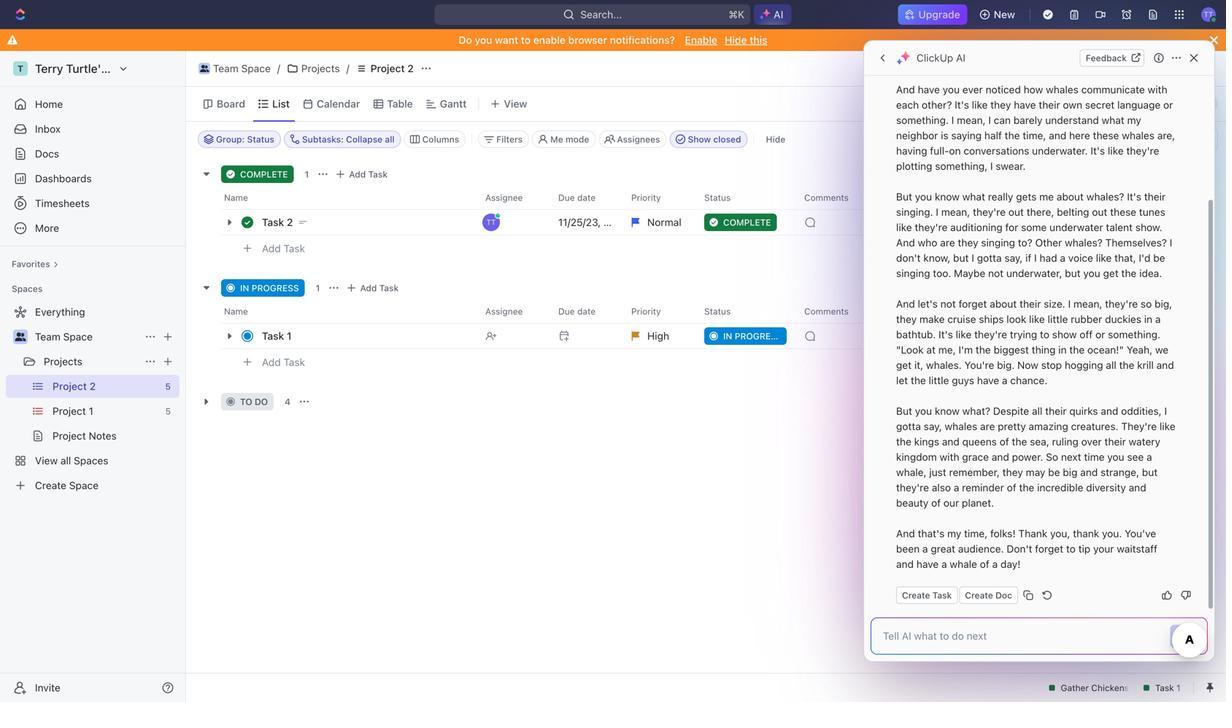 Task type: describe. For each thing, give the bounding box(es) containing it.
are inside but you know what? despite all their quirks and oddities, i gotta say, whales are pretty amazing creatures. they're like the kings and queens of the sea, ruling over their watery kingdom with grace and power. so next time you see a whale, just remember, they may be big and strange, but they're also a reminder of the incredible diversity and beauty of our planet.
[[980, 421, 995, 433]]

of down pretty
[[1000, 436, 1009, 448]]

0 vertical spatial whales?
[[1087, 191, 1124, 203]]

this
[[750, 34, 767, 46]]

notifications?
[[610, 34, 675, 46]]

0 vertical spatial team space link
[[195, 60, 274, 77]]

underwater.
[[1032, 145, 1088, 157]]

a down that's
[[922, 543, 928, 555]]

do
[[459, 34, 472, 46]]

they're down really
[[973, 206, 1006, 218]]

kings
[[914, 436, 939, 448]]

or inside and let's not forget about their size. i mean, they're so big, they make cruise ships look like little rubber duckies in a bathtub. it's like they're trying to show off or something. "look at me, i'm the biggest thing in the ocean!" yeah, we get it, whales. you're big. now stop hogging all the krill and let the little guys have a chance.
[[1095, 329, 1105, 341]]

create for create doc
[[965, 591, 993, 601]]

krill
[[1137, 359, 1154, 371]]

biggest
[[994, 344, 1029, 356]]

to left do
[[240, 397, 252, 407]]

my inside and that's my time, folks! thank you, thank you. you've been a great audience. don't forget to tip your waitstaff and have a whale of a day!
[[947, 528, 961, 540]]

with inside and have you ever noticed how whales communicate with each other? it's like they have their own secret language or something. i mean, i can barely understand what my neighbor is saying half the time, and here these whales are, having full-on conversations underwater. it's like they're plotting something, i swear.
[[1148, 84, 1167, 96]]

chance.
[[1010, 375, 1047, 387]]

half
[[984, 130, 1002, 142]]

and inside and have you ever noticed how whales communicate with each other? it's like they have their own secret language or something. i mean, i can barely understand what my neighbor is saying half the time, and here these whales are, having full-on conversations underwater. it's like they're plotting something, i swear.
[[1049, 130, 1066, 142]]

i right the if
[[1034, 252, 1037, 264]]

home link
[[6, 93, 180, 116]]

search
[[953, 98, 986, 110]]

Tell AI what to do next text field
[[883, 629, 1160, 644]]

favorites
[[12, 259, 50, 269]]

inbox link
[[6, 118, 180, 141]]

status button for normal
[[696, 186, 796, 209]]

your
[[1093, 543, 1114, 555]]

to right want
[[521, 34, 531, 46]]

add task up task 1 link
[[360, 283, 399, 293]]

1 up 4
[[287, 330, 292, 342]]

they're inside but you know what? despite all their quirks and oddities, i gotta say, whales are pretty amazing creatures. they're like the kings and queens of the sea, ruling over their watery kingdom with grace and power. so next time you see a whale, just remember, they may be big and strange, but they're also a reminder of the incredible diversity and beauty of our planet.
[[896, 482, 929, 494]]

view for view
[[504, 98, 527, 110]]

view for view all spaces
[[35, 455, 58, 467]]

add task button down task 2
[[255, 240, 311, 258]]

project for bottommost 'project 2' link
[[53, 381, 87, 393]]

1 vertical spatial space
[[63, 331, 93, 343]]

the inside but you know what really gets me about whales? it's their singing. i mean, they're out there, belting out these tunes like they're auditioning for some underwater talent show. and who are they singing to? other whales? themselves? i don't know, but i gotta say, if i had a voice like that, i'd be singing too. maybe not underwater, but you get the idea.
[[1121, 267, 1137, 280]]

and up "creatures." at right
[[1101, 405, 1118, 417]]

but for but you know what really gets me about whales? it's their singing. i mean, they're out there, belting out these tunes like they're auditioning for some underwater talent show. and who are they singing to? other whales? themselves? i don't know, but i gotta say, if i had a voice like that, i'd be singing too. maybe not underwater, but you get the idea.
[[896, 191, 912, 203]]

share
[[1051, 62, 1078, 74]]

clickup
[[917, 52, 953, 64]]

the down pretty
[[1012, 436, 1027, 448]]

project notes
[[53, 430, 117, 442]]

create space
[[35, 480, 99, 492]]

stop
[[1041, 359, 1062, 371]]

1 vertical spatial projects link
[[44, 350, 139, 374]]

be inside but you know what? despite all their quirks and oddities, i gotta say, whales are pretty amazing creatures. they're like the kings and queens of the sea, ruling over their watery kingdom with grace and power. so next time you see a whale, just remember, they may be big and strange, but they're also a reminder of the incredible diversity and beauty of our planet.
[[1048, 467, 1060, 479]]

and for and have you ever noticed how whales communicate with each other? it's like they have their own secret language or something. i mean, i can barely understand what my neighbor is saying half the time, and here these whales are, having full-on conversations underwater. it's like they're plotting something, i swear.
[[896, 84, 915, 96]]

the down 'may'
[[1019, 482, 1034, 494]]

all inside and let's not forget about their size. i mean, they're so big, they make cruise ships look like little rubber duckies in a bathtub. it's like they're trying to show off or something. "look at me, i'm the biggest thing in the ocean!" yeah, we get it, whales. you're big. now stop hogging all the krill and let the little guys have a chance.
[[1106, 359, 1116, 371]]

timesheets link
[[6, 192, 180, 215]]

1 vertical spatial whales?
[[1065, 237, 1103, 249]]

i right the themselves?
[[1170, 237, 1172, 249]]

assignee for high
[[485, 307, 523, 317]]

add for add task button below task 2
[[262, 243, 281, 255]]

tt for topmost tt 'dropdown button'
[[1204, 10, 1213, 18]]

ever
[[963, 84, 983, 96]]

the up hogging
[[1069, 344, 1085, 356]]

my inside and have you ever noticed how whales communicate with each other? it's like they have their own secret language or something. i mean, i can barely understand what my neighbor is saying half the time, and here these whales are, having full-on conversations underwater. it's like they're plotting something, i swear.
[[1127, 114, 1141, 126]]

closed
[[713, 134, 741, 145]]

status button for high
[[696, 300, 796, 323]]

folks!
[[990, 528, 1016, 540]]

board link
[[214, 94, 245, 114]]

due date for normal
[[558, 193, 596, 203]]

table
[[387, 98, 413, 110]]

name for normal
[[224, 193, 248, 203]]

what inside and have you ever noticed how whales communicate with each other? it's like they have their own secret language or something. i mean, i can barely understand what my neighbor is saying half the time, and here these whales are, having full-on conversations underwater. it's like they're plotting something, i swear.
[[1102, 114, 1125, 126]]

all right collapse
[[385, 134, 395, 145]]

a right see
[[1147, 451, 1152, 463]]

want
[[495, 34, 518, 46]]

0 horizontal spatial singing
[[896, 267, 930, 280]]

you up strange,
[[1107, 451, 1124, 463]]

they inside and have you ever noticed how whales communicate with each other? it's like they have their own secret language or something. i mean, i can barely understand what my neighbor is saying half the time, and here these whales are, having full-on conversations underwater. it's like they're plotting something, i swear.
[[990, 99, 1011, 111]]

a down big,
[[1155, 313, 1161, 325]]

like down cruise
[[956, 329, 972, 341]]

audience.
[[958, 543, 1004, 555]]

just
[[929, 467, 946, 479]]

task 2
[[262, 216, 293, 228]]

they're up who
[[915, 222, 948, 234]]

user group image inside tree
[[15, 333, 26, 342]]

name button for high
[[221, 300, 477, 323]]

i left can
[[988, 114, 991, 126]]

watery
[[1129, 436, 1160, 448]]

mean, inside and have you ever noticed how whales communicate with each other? it's like they have their own secret language or something. i mean, i can barely understand what my neighbor is saying half the time, and here these whales are, having full-on conversations underwater. it's like they're plotting something, i swear.
[[957, 114, 986, 126]]

and let's not forget about their size. i mean, they're so big, they make cruise ships look like little rubber duckies in a bathtub. it's like they're trying to show off or something. "look at me, i'm the biggest thing in the ocean!" yeah, we get it, whales. you're big. now stop hogging all the krill and let the little guys have a chance.
[[896, 298, 1177, 387]]

feedback
[[1086, 53, 1127, 63]]

own
[[1063, 99, 1082, 111]]

i down conversations
[[990, 160, 993, 172]]

upgrade
[[918, 8, 960, 20]]

it,
[[914, 359, 923, 371]]

their inside and have you ever noticed how whales communicate with each other? it's like they have their own secret language or something. i mean, i can barely understand what my neighbor is saying half the time, and here these whales are, having full-on conversations underwater. it's like they're plotting something, i swear.
[[1039, 99, 1060, 111]]

like down singing.
[[896, 222, 912, 234]]

due date for high
[[558, 307, 596, 317]]

add task button up the are,
[[1125, 95, 1175, 113]]

clickup ai
[[917, 52, 966, 64]]

"look
[[896, 344, 924, 356]]

priority button for normal
[[623, 186, 696, 209]]

for
[[1005, 222, 1018, 234]]

noticed
[[986, 84, 1021, 96]]

0 vertical spatial in progress
[[240, 283, 299, 293]]

create for create task
[[902, 591, 930, 601]]

user group image inside team space link
[[200, 65, 209, 72]]

2 out from the left
[[1092, 206, 1107, 218]]

assignee button for high
[[477, 300, 550, 323]]

and for and that's my time, folks! thank you, thank you. you've been a great audience. don't forget to tip your waitstaff and have a whale of a day!
[[896, 528, 915, 540]]

all inside tree
[[61, 455, 71, 467]]

hide inside button
[[766, 134, 785, 145]]

terry
[[35, 62, 63, 76]]

neighbor
[[896, 130, 938, 142]]

you right do
[[475, 34, 492, 46]]

projects inside tree
[[44, 356, 82, 368]]

search button
[[934, 94, 991, 114]]

name for high
[[224, 307, 248, 317]]

they're up duckies
[[1105, 298, 1138, 310]]

and down time
[[1080, 467, 1098, 479]]

you down voice
[[1083, 267, 1100, 280]]

have inside and let's not forget about their size. i mean, they're so big, they make cruise ships look like little rubber duckies in a bathtub. it's like they're trying to show off or something. "look at me, i'm the biggest thing in the ocean!" yeah, we get it, whales. you're big. now stop hogging all the krill and let the little guys have a chance.
[[977, 375, 999, 387]]

i up the maybe
[[972, 252, 974, 264]]

inbox
[[35, 123, 61, 135]]

due date button for high
[[550, 300, 623, 323]]

what inside but you know what really gets me about whales? it's their singing. i mean, they're out there, belting out these tunes like they're auditioning for some underwater talent show. and who are they singing to? other whales? themselves? i don't know, but i gotta say, if i had a voice like that, i'd be singing too. maybe not underwater, but you get the idea.
[[962, 191, 985, 203]]

their right over
[[1105, 436, 1126, 448]]

list link
[[269, 94, 290, 114]]

time
[[1084, 451, 1105, 463]]

0 vertical spatial spaces
[[12, 284, 43, 294]]

add task down task 2
[[262, 243, 305, 255]]

tunes
[[1139, 206, 1165, 218]]

create doc
[[965, 591, 1012, 601]]

a down great
[[941, 559, 947, 571]]

like down the ever on the top of page
[[972, 99, 988, 111]]

project 1
[[53, 405, 93, 417]]

you up kings
[[915, 405, 932, 417]]

forget inside and that's my time, folks! thank you, thank you. you've been a great audience. don't forget to tip your waitstaff and have a whale of a day!
[[1035, 543, 1063, 555]]

0 vertical spatial hide
[[725, 34, 747, 46]]

view all spaces link
[[6, 450, 177, 473]]

show
[[688, 134, 711, 145]]

i right singing.
[[936, 206, 939, 218]]

add task down collapse
[[349, 169, 388, 180]]

of left our
[[931, 497, 941, 509]]

1 vertical spatial ai
[[956, 52, 966, 64]]

complete button
[[696, 209, 796, 236]]

automations
[[1101, 62, 1162, 74]]

high
[[647, 330, 669, 342]]

assignee button for normal
[[477, 186, 550, 209]]

yeah,
[[1127, 344, 1152, 356]]

and down strange,
[[1129, 482, 1146, 494]]

date for high
[[577, 307, 596, 317]]

get inside but you know what really gets me about whales? it's their singing. i mean, they're out there, belting out these tunes like they're auditioning for some underwater talent show. and who are they singing to? other whales? themselves? i don't know, but i gotta say, if i had a voice like that, i'd be singing too. maybe not underwater, but you get the idea.
[[1103, 267, 1119, 280]]

add task button up task 1 link
[[343, 280, 404, 297]]

conversations
[[964, 145, 1029, 157]]

be inside but you know what really gets me about whales? it's their singing. i mean, they're out there, belting out these tunes like they're auditioning for some underwater talent show. and who are they singing to? other whales? themselves? i don't know, but i gotta say, if i had a voice like that, i'd be singing too. maybe not underwater, but you get the idea.
[[1153, 252, 1165, 264]]

0 vertical spatial projects link
[[283, 60, 343, 77]]

project up the table link
[[370, 62, 405, 74]]

not inside but you know what really gets me about whales? it's their singing. i mean, they're out there, belting out these tunes like they're auditioning for some underwater talent show. and who are they singing to? other whales? themselves? i don't know, but i gotta say, if i had a voice like that, i'd be singing too. maybe not underwater, but you get the idea.
[[988, 267, 1004, 280]]

you.
[[1102, 528, 1122, 540]]

mean, inside and let's not forget about their size. i mean, they're so big, they make cruise ships look like little rubber duckies in a bathtub. it's like they're trying to show off or something. "look at me, i'm the biggest thing in the ocean!" yeah, we get it, whales. you're big. now stop hogging all the krill and let the little guys have a chance.
[[1074, 298, 1102, 310]]

incredible
[[1037, 482, 1083, 494]]

0 vertical spatial project 2
[[370, 62, 414, 74]]

forget inside and let's not forget about their size. i mean, they're so big, they make cruise ships look like little rubber duckies in a bathtub. it's like they're trying to show off or something. "look at me, i'm the biggest thing in the ocean!" yeah, we get it, whales. you're big. now stop hogging all the krill and let the little guys have a chance.
[[959, 298, 987, 310]]

day!
[[1001, 559, 1021, 571]]

add task button down collapse
[[332, 166, 393, 183]]

a inside but you know what really gets me about whales? it's their singing. i mean, they're out there, belting out these tunes like they're auditioning for some underwater talent show. and who are they singing to? other whales? themselves? i don't know, but i gotta say, if i had a voice like that, i'd be singing too. maybe not underwater, but you get the idea.
[[1060, 252, 1066, 264]]

like up trying
[[1029, 313, 1045, 325]]

1 inside tree
[[89, 405, 93, 417]]

or inside and have you ever noticed how whales communicate with each other? it's like they have their own secret language or something. i mean, i can barely understand what my neighbor is saying half the time, and here these whales are, having full-on conversations underwater. it's like they're plotting something, i swear.
[[1163, 99, 1173, 111]]

gotta inside but you know what? despite all their quirks and oddities, i gotta say, whales are pretty amazing creatures. they're like the kings and queens of the sea, ruling over their watery kingdom with grace and power. so next time you see a whale, just remember, they may be big and strange, but they're also a reminder of the incredible diversity and beauty of our planet.
[[896, 421, 921, 433]]

what?
[[962, 405, 990, 417]]

terry turtle's workspace, , element
[[13, 61, 28, 76]]

so
[[1141, 298, 1152, 310]]

are inside but you know what really gets me about whales? it's their singing. i mean, they're out there, belting out these tunes like they're auditioning for some underwater talent show. and who are they singing to? other whales? themselves? i don't know, but i gotta say, if i had a voice like that, i'd be singing too. maybe not underwater, but you get the idea.
[[940, 237, 955, 249]]

gantt
[[440, 98, 467, 110]]

like inside but you know what? despite all their quirks and oddities, i gotta say, whales are pretty amazing creatures. they're like the kings and queens of the sea, ruling over their watery kingdom with grace and power. so next time you see a whale, just remember, they may be big and strange, but they're also a reminder of the incredible diversity and beauty of our planet.
[[1160, 421, 1175, 433]]

to inside and that's my time, folks! thank you, thank you. you've been a great audience. don't forget to tip your waitstaff and have a whale of a day!
[[1066, 543, 1076, 555]]

ocean!"
[[1087, 344, 1124, 356]]

the down it,
[[911, 375, 926, 387]]

reminder
[[962, 482, 1004, 494]]

not inside and let's not forget about their size. i mean, they're so big, they make cruise ships look like little rubber duckies in a bathtub. it's like they're trying to show off or something. "look at me, i'm the biggest thing in the ocean!" yeah, we get it, whales. you're big. now stop hogging all the krill and let the little guys have a chance.
[[941, 298, 956, 310]]

me mode
[[550, 134, 589, 145]]

i inside and let's not forget about their size. i mean, they're so big, they make cruise ships look like little rubber duckies in a bathtub. it's like they're trying to show off or something. "look at me, i'm the biggest thing in the ocean!" yeah, we get it, whales. you're big. now stop hogging all the krill and let the little guys have a chance.
[[1068, 298, 1071, 310]]

date for normal
[[577, 193, 596, 203]]

say, inside but you know what? despite all their quirks and oddities, i gotta say, whales are pretty amazing creatures. they're like the kings and queens of the sea, ruling over their watery kingdom with grace and power. so next time you see a whale, just remember, they may be big and strange, but they're also a reminder of the incredible diversity and beauty of our planet.
[[924, 421, 942, 433]]

feedback button
[[1080, 49, 1144, 67]]

add task button down task 1 on the top of page
[[255, 354, 311, 371]]

about inside and let's not forget about their size. i mean, they're so big, they make cruise ships look like little rubber duckies in a bathtub. it's like they're trying to show off or something. "look at me, i'm the biggest thing in the ocean!" yeah, we get it, whales. you're big. now stop hogging all the krill and let the little guys have a chance.
[[990, 298, 1017, 310]]

and right grace
[[992, 451, 1009, 463]]

the left krill
[[1119, 359, 1134, 371]]

1 vertical spatial whales
[[1122, 130, 1155, 142]]

you up singing.
[[915, 191, 932, 203]]

like down secret
[[1108, 145, 1124, 157]]

don't
[[896, 252, 921, 264]]

time, inside and that's my time, folks! thank you, thank you. you've been a great audience. don't forget to tip your waitstaff and have a whale of a day!
[[964, 528, 988, 540]]

0 vertical spatial but
[[953, 252, 969, 264]]

to inside and let's not forget about their size. i mean, they're so big, they make cruise ships look like little rubber duckies in a bathtub. it's like they're trying to show off or something. "look at me, i'm the biggest thing in the ocean!" yeah, we get it, whales. you're big. now stop hogging all the krill and let the little guys have a chance.
[[1040, 329, 1049, 341]]

comments for high
[[804, 307, 849, 317]]

project 2 inside tree
[[53, 381, 96, 393]]

oddities,
[[1121, 405, 1162, 417]]

their up amazing
[[1045, 405, 1067, 417]]

creatures.
[[1071, 421, 1119, 433]]

that,
[[1115, 252, 1136, 264]]

0 horizontal spatial tt button
[[477, 209, 550, 236]]

2 / from the left
[[346, 62, 349, 74]]

0 vertical spatial team space
[[213, 62, 271, 74]]

comments button for normal
[[796, 186, 868, 209]]

have up barely
[[1014, 99, 1036, 111]]

⏎ button
[[1170, 625, 1198, 649]]

communicate
[[1081, 84, 1145, 96]]

thing
[[1032, 344, 1056, 356]]

some
[[1021, 222, 1047, 234]]

now
[[1017, 359, 1038, 371]]

next
[[1061, 451, 1081, 463]]

0 vertical spatial project 2 link
[[352, 60, 417, 77]]

0 vertical spatial tt button
[[1197, 3, 1220, 26]]

whale,
[[896, 467, 927, 479]]

1 vertical spatial project 2 link
[[53, 375, 159, 398]]

let's
[[918, 298, 938, 310]]

0 vertical spatial space
[[241, 62, 271, 74]]

spaces inside tree
[[74, 455, 108, 467]]

project for 'project notes' link
[[53, 430, 86, 442]]

name button for normal
[[221, 186, 477, 209]]

but you know what really gets me about whales? it's their singing. i mean, they're out there, belting out these tunes like they're auditioning for some underwater talent show. and who are they singing to? other whales? themselves? i don't know, but i gotta say, if i had a voice like that, i'd be singing too. maybe not underwater, but you get the idea.
[[896, 191, 1175, 280]]

but inside but you know what? despite all their quirks and oddities, i gotta say, whales are pretty amazing creatures. they're like the kings and queens of the sea, ruling over their watery kingdom with grace and power. so next time you see a whale, just remember, they may be big and strange, but they're also a reminder of the incredible diversity and beauty of our planet.
[[1142, 467, 1158, 479]]

if
[[1025, 252, 1031, 264]]

browser
[[568, 34, 607, 46]]

i'd
[[1139, 252, 1151, 264]]

add up task 1 link
[[360, 283, 377, 293]]

dashboards link
[[6, 167, 180, 190]]

1 horizontal spatial little
[[1048, 313, 1068, 325]]

a right also on the right bottom of the page
[[954, 482, 959, 494]]

team space inside tree
[[35, 331, 93, 343]]

idea.
[[1139, 267, 1162, 280]]

here
[[1069, 130, 1090, 142]]

0 vertical spatial 2
[[407, 62, 414, 74]]

like left that,
[[1096, 252, 1112, 264]]

off
[[1080, 329, 1093, 341]]



Task type: vqa. For each thing, say whether or not it's contained in the screenshot.
the right Hide
yes



Task type: locate. For each thing, give the bounding box(es) containing it.
workspace
[[110, 62, 170, 76]]

1 assignee from the top
[[485, 193, 523, 203]]

0 horizontal spatial projects link
[[44, 350, 139, 374]]

1 due from the top
[[558, 193, 575, 203]]

0 horizontal spatial in progress
[[240, 283, 299, 293]]

1 due date from the top
[[558, 193, 596, 203]]

0 vertical spatial singing
[[981, 237, 1015, 249]]

it's up tunes
[[1127, 191, 1141, 203]]

and up the each
[[896, 84, 915, 96]]

subtasks:
[[302, 134, 344, 145]]

the up kingdom
[[896, 436, 911, 448]]

can
[[994, 114, 1011, 126]]

1 name from the top
[[224, 193, 248, 203]]

but you know what? despite all their quirks and oddities, i gotta say, whales are pretty amazing creatures. they're like the kings and queens of the sea, ruling over their watery kingdom with grace and power. so next time you see a whale, just remember, they may be big and strange, but they're also a reminder of the incredible diversity and beauty of our planet.
[[896, 405, 1178, 509]]

see
[[1127, 451, 1144, 463]]

group:
[[216, 134, 245, 145]]

1 know from the top
[[935, 191, 960, 203]]

1 priority from the top
[[631, 193, 661, 203]]

also
[[932, 482, 951, 494]]

due for high
[[558, 307, 575, 317]]

trying
[[1010, 329, 1037, 341]]

i inside but you know what? despite all their quirks and oddities, i gotta say, whales are pretty amazing creatures. they're like the kings and queens of the sea, ruling over their watery kingdom with grace and power. so next time you see a whale, just remember, they may be big and strange, but they're also a reminder of the incredible diversity and beauty of our planet.
[[1164, 405, 1167, 417]]

1 vertical spatial date
[[577, 307, 596, 317]]

they're inside and have you ever noticed how whales communicate with each other? it's like they have their own secret language or something. i mean, i can barely understand what my neighbor is saying half the time, and here these whales are, having full-on conversations underwater. it's like they're plotting something, i swear.
[[1126, 145, 1159, 157]]

2 priority button from the top
[[623, 300, 696, 323]]

2 horizontal spatial but
[[1142, 467, 1158, 479]]

these inside and have you ever noticed how whales communicate with each other? it's like they have their own secret language or something. i mean, i can barely understand what my neighbor is saying half the time, and here these whales are, having full-on conversations underwater. it's like they're plotting something, i swear.
[[1093, 130, 1119, 142]]

to left tip
[[1066, 543, 1076, 555]]

on
[[949, 145, 961, 157]]

team inside tree
[[35, 331, 60, 343]]

1 vertical spatial but
[[1065, 267, 1081, 280]]

1 vertical spatial priority
[[631, 307, 661, 317]]

they're
[[1121, 421, 1157, 433]]

but inside but you know what? despite all their quirks and oddities, i gotta say, whales are pretty amazing creatures. they're like the kings and queens of the sea, ruling over their watery kingdom with grace and power. so next time you see a whale, just remember, they may be big and strange, but they're also a reminder of the incredible diversity and beauty of our planet.
[[896, 405, 912, 417]]

1 vertical spatial tt
[[486, 218, 496, 227]]

0 vertical spatial 5
[[165, 382, 171, 392]]

add task up the are,
[[1131, 99, 1169, 109]]

but up the maybe
[[953, 252, 969, 264]]

0 vertical spatial name
[[224, 193, 248, 203]]

with up just
[[940, 451, 959, 463]]

add task down task 1 on the top of page
[[262, 357, 305, 369]]

and that's my time, folks! thank you, thank you. you've been a great audience. don't forget to tip your waitstaff and have a whale of a day!
[[896, 528, 1160, 571]]

status for high
[[704, 307, 731, 317]]

guys
[[952, 375, 974, 387]]

language
[[1117, 99, 1161, 111]]

2 inside tree
[[90, 381, 96, 393]]

plotting
[[896, 160, 932, 172]]

status up complete dropdown button
[[704, 193, 731, 203]]

2 status button from the top
[[696, 300, 796, 323]]

something.
[[896, 114, 949, 126], [1108, 329, 1160, 341]]

0 horizontal spatial team space link
[[35, 325, 139, 349]]

3 and from the top
[[896, 298, 915, 310]]

0 vertical spatial team
[[213, 62, 239, 74]]

1 up task 1 link
[[316, 283, 320, 293]]

task 2 link
[[258, 212, 474, 233]]

a right had
[[1060, 252, 1066, 264]]

0 vertical spatial comments button
[[796, 186, 868, 209]]

they inside but you know what? despite all their quirks and oddities, i gotta say, whales are pretty amazing creatures. they're like the kings and queens of the sea, ruling over their watery kingdom with grace and power. so next time you see a whale, just remember, they may be big and strange, but they're also a reminder of the incredible diversity and beauty of our planet.
[[1003, 467, 1023, 479]]

1 vertical spatial project 2
[[53, 381, 96, 393]]

you inside and have you ever noticed how whales communicate with each other? it's like they have their own secret language or something. i mean, i can barely understand what my neighbor is saying half the time, and here these whales are, having full-on conversations underwater. it's like they're plotting something, i swear.
[[943, 84, 960, 96]]

0 vertical spatial gotta
[[977, 252, 1002, 264]]

the up you're
[[976, 344, 991, 356]]

2 5 from the top
[[165, 407, 171, 417]]

have inside and that's my time, folks! thank you, thank you. you've been a great audience. don't forget to tip your waitstaff and have a whale of a day!
[[917, 559, 939, 571]]

1 horizontal spatial tt
[[1204, 10, 1213, 18]]

it's right underwater.
[[1091, 145, 1105, 157]]

you,
[[1050, 528, 1070, 540]]

team space down everything
[[35, 331, 93, 343]]

0 horizontal spatial be
[[1048, 467, 1060, 479]]

1 horizontal spatial gotta
[[977, 252, 1002, 264]]

little
[[1048, 313, 1068, 325], [929, 375, 949, 387]]

whales left the are,
[[1122, 130, 1155, 142]]

1 horizontal spatial not
[[988, 267, 1004, 280]]

know inside but you know what really gets me about whales? it's their singing. i mean, they're out there, belting out these tunes like they're auditioning for some underwater talent show. and who are they singing to? other whales? themselves? i don't know, but i gotta say, if i had a voice like that, i'd be singing too. maybe not underwater, but you get the idea.
[[935, 191, 960, 203]]

1 vertical spatial status button
[[696, 300, 796, 323]]

about up belting
[[1057, 191, 1084, 203]]

space down everything link
[[63, 331, 93, 343]]

and
[[896, 84, 915, 96], [896, 237, 915, 249], [896, 298, 915, 310], [896, 528, 915, 540]]

1 status button from the top
[[696, 186, 796, 209]]

but inside but you know what really gets me about whales? it's their singing. i mean, they're out there, belting out these tunes like they're auditioning for some underwater talent show. and who are they singing to? other whales? themselves? i don't know, but i gotta say, if i had a voice like that, i'd be singing too. maybe not underwater, but you get the idea.
[[896, 191, 912, 203]]

whales inside but you know what? despite all their quirks and oddities, i gotta say, whales are pretty amazing creatures. they're like the kings and queens of the sea, ruling over their watery kingdom with grace and power. so next time you see a whale, just remember, they may be big and strange, but they're also a reminder of the incredible diversity and beauty of our planet.
[[945, 421, 977, 433]]

2 name button from the top
[[221, 300, 477, 323]]

or right the "off"
[[1095, 329, 1105, 341]]

0 vertical spatial whales
[[1046, 84, 1079, 96]]

in progress inside dropdown button
[[723, 331, 782, 342]]

but
[[953, 252, 969, 264], [1065, 267, 1081, 280], [1142, 467, 1158, 479]]

rubber
[[1071, 313, 1102, 325]]

whales.
[[926, 359, 962, 371]]

complete
[[240, 169, 288, 180], [723, 217, 771, 228]]

all up create space
[[61, 455, 71, 467]]

0 horizontal spatial hide
[[725, 34, 747, 46]]

status button down closed
[[696, 186, 796, 209]]

due for normal
[[558, 193, 575, 203]]

it's down the ever on the top of page
[[955, 99, 969, 111]]

their
[[1039, 99, 1060, 111], [1144, 191, 1166, 203], [1020, 298, 1041, 310], [1045, 405, 1067, 417], [1105, 436, 1126, 448]]

0 horizontal spatial but
[[953, 252, 969, 264]]

0 horizontal spatial whales
[[945, 421, 977, 433]]

0 vertical spatial mean,
[[957, 114, 986, 126]]

priority for normal
[[631, 193, 661, 203]]

and up been
[[896, 528, 915, 540]]

1 vertical spatial comments button
[[796, 300, 868, 323]]

show closed
[[688, 134, 741, 145]]

2 vertical spatial whales
[[945, 421, 977, 433]]

status up the in progress dropdown button
[[704, 307, 731, 317]]

1 5 from the top
[[165, 382, 171, 392]]

and inside and that's my time, folks! thank you, thank you. you've been a great audience. don't forget to tip your waitstaff and have a whale of a day!
[[896, 528, 915, 540]]

add task button
[[1125, 95, 1175, 113], [332, 166, 393, 183], [255, 240, 311, 258], [343, 280, 404, 297], [255, 354, 311, 371]]

calendar
[[317, 98, 360, 110]]

sidebar navigation
[[0, 51, 189, 703]]

add down task 1 on the top of page
[[262, 357, 281, 369]]

collapse
[[346, 134, 383, 145]]

1 vertical spatial hide
[[1011, 98, 1034, 110]]

tree inside the sidebar navigation
[[6, 301, 180, 498]]

add
[[673, 263, 689, 271]]

1 horizontal spatial tt button
[[1197, 3, 1220, 26]]

everything
[[35, 306, 85, 318]]

1 horizontal spatial are
[[980, 421, 995, 433]]

docs
[[35, 148, 59, 160]]

1 vertical spatial projects
[[44, 356, 82, 368]]

know for whales
[[935, 405, 960, 417]]

know down something,
[[935, 191, 960, 203]]

team space
[[213, 62, 271, 74], [35, 331, 93, 343]]

like up watery at right
[[1160, 421, 1175, 433]]

1 but from the top
[[896, 191, 912, 203]]

my up great
[[947, 528, 961, 540]]

project up project notes
[[53, 405, 86, 417]]

get inside and let's not forget about their size. i mean, they're so big, they make cruise ships look like little rubber duckies in a bathtub. it's like they're trying to show off or something. "look at me, i'm the biggest thing in the ocean!" yeah, we get it, whales. you're big. now stop hogging all the krill and let the little guys have a chance.
[[896, 359, 912, 371]]

2 due from the top
[[558, 307, 575, 317]]

and inside and have you ever noticed how whales communicate with each other? it's like they have their own secret language or something. i mean, i can barely understand what my neighbor is saying half the time, and here these whales are, having full-on conversations underwater. it's like they're plotting something, i swear.
[[896, 84, 915, 96]]

0 horizontal spatial view
[[35, 455, 58, 467]]

their inside and let's not forget about their size. i mean, they're so big, they make cruise ships look like little rubber duckies in a bathtub. it's like they're trying to show off or something. "look at me, i'm the biggest thing in the ocean!" yeah, we get it, whales. you're big. now stop hogging all the krill and let the little guys have a chance.
[[1020, 298, 1041, 310]]

maybe
[[954, 267, 985, 280]]

whales
[[1046, 84, 1079, 96], [1122, 130, 1155, 142], [945, 421, 977, 433]]

all inside but you know what? despite all their quirks and oddities, i gotta say, whales are pretty amazing creatures. they're like the kings and queens of the sea, ruling over their watery kingdom with grace and power. so next time you see a whale, just remember, they may be big and strange, but they're also a reminder of the incredible diversity and beauty of our planet.
[[1032, 405, 1042, 417]]

1 horizontal spatial create
[[902, 591, 930, 601]]

say, inside but you know what really gets me about whales? it's their singing. i mean, they're out there, belting out these tunes like they're auditioning for some underwater talent show. and who are they singing to? other whales? themselves? i don't know, but i gotta say, if i had a voice like that, i'd be singing too. maybe not underwater, but you get the idea.
[[1005, 252, 1023, 264]]

1 vertical spatial in progress
[[723, 331, 782, 342]]

comments button for high
[[796, 300, 868, 323]]

say, up kings
[[924, 421, 942, 433]]

how
[[1024, 84, 1043, 96]]

assignee button
[[477, 186, 550, 209], [477, 300, 550, 323]]

do you want to enable browser notifications? enable hide this
[[459, 34, 767, 46]]

2 horizontal spatial 2
[[407, 62, 414, 74]]

are up know,
[[940, 237, 955, 249]]

spaces up create space link
[[74, 455, 108, 467]]

1 vertical spatial say,
[[924, 421, 942, 433]]

know for mean,
[[935, 191, 960, 203]]

1 horizontal spatial get
[[1103, 267, 1119, 280]]

create for create space
[[35, 480, 66, 492]]

1 horizontal spatial projects link
[[283, 60, 343, 77]]

4 and from the top
[[896, 528, 915, 540]]

task inside button
[[933, 591, 952, 601]]

projects up calendar link
[[301, 62, 340, 74]]

0 horizontal spatial say,
[[924, 421, 942, 433]]

0 vertical spatial something.
[[896, 114, 949, 126]]

view inside the sidebar navigation
[[35, 455, 58, 467]]

hide button
[[760, 131, 791, 148]]

mean, up rubber
[[1074, 298, 1102, 310]]

and inside and that's my time, folks! thank you, thank you. you've been a great audience. don't forget to tip your waitstaff and have a whale of a day!
[[896, 559, 914, 571]]

and inside and let's not forget about their size. i mean, they're so big, they make cruise ships look like little rubber duckies in a bathtub. it's like they're trying to show off or something. "look at me, i'm the biggest thing in the ocean!" yeah, we get it, whales. you're big. now stop hogging all the krill and let the little guys have a chance.
[[1157, 359, 1174, 371]]

2 name from the top
[[224, 307, 248, 317]]

something. inside and have you ever noticed how whales communicate with each other? it's like they have their own secret language or something. i mean, i can barely understand what my neighbor is saying half the time, and here these whales are, having full-on conversations underwater. it's like they're plotting something, i swear.
[[896, 114, 949, 126]]

1 vertical spatial with
[[940, 451, 959, 463]]

1 horizontal spatial something.
[[1108, 329, 1160, 341]]

big.
[[997, 359, 1015, 371]]

the inside and have you ever noticed how whales communicate with each other? it's like they have their own secret language or something. i mean, i can barely understand what my neighbor is saying half the time, and here these whales are, having full-on conversations underwater. it's like they're plotting something, i swear.
[[1005, 130, 1020, 142]]

1 vertical spatial status
[[704, 193, 731, 203]]

Search tasks... text field
[[1071, 128, 1217, 150]]

understand
[[1045, 114, 1099, 126]]

gantt link
[[437, 94, 467, 114]]

2 vertical spatial but
[[1142, 467, 1158, 479]]

hide inside dropdown button
[[1011, 98, 1034, 110]]

these inside but you know what really gets me about whales? it's their singing. i mean, they're out there, belting out these tunes like they're auditioning for some underwater talent show. and who are they singing to? other whales? themselves? i don't know, but i gotta say, if i had a voice like that, i'd be singing too. maybe not underwater, but you get the idea.
[[1110, 206, 1136, 218]]

of down audience.
[[980, 559, 989, 571]]

name button up the task 2 link
[[221, 186, 477, 209]]

project for project 1 link
[[53, 405, 86, 417]]

0 vertical spatial know
[[935, 191, 960, 203]]

team down everything
[[35, 331, 60, 343]]

i up the 'saying' on the right top of page
[[951, 114, 954, 126]]

0 vertical spatial are
[[940, 237, 955, 249]]

me,
[[938, 344, 956, 356]]

underwater
[[1050, 222, 1103, 234]]

0 vertical spatial priority button
[[623, 186, 696, 209]]

1 vertical spatial forget
[[1035, 543, 1063, 555]]

queens
[[962, 436, 997, 448]]

/ up list
[[277, 62, 280, 74]]

status for normal
[[704, 193, 731, 203]]

and inside but you know what really gets me about whales? it's their singing. i mean, they're out there, belting out these tunes like they're auditioning for some underwater talent show. and who are they singing to? other whales? themselves? i don't know, but i gotta say, if i had a voice like that, i'd be singing too. maybe not underwater, but you get the idea.
[[896, 237, 915, 249]]

they inside but you know what really gets me about whales? it's their singing. i mean, they're out there, belting out these tunes like they're auditioning for some underwater talent show. and who are they singing to? other whales? themselves? i don't know, but i gotta say, if i had a voice like that, i'd be singing too. maybe not underwater, but you get the idea.
[[958, 237, 978, 249]]

it's up me,
[[939, 329, 953, 341]]

what
[[1102, 114, 1125, 126], [962, 191, 985, 203]]

have down you're
[[977, 375, 999, 387]]

tt
[[1204, 10, 1213, 18], [486, 218, 496, 227]]

know left what?
[[935, 405, 960, 417]]

with inside but you know what? despite all their quirks and oddities, i gotta say, whales are pretty amazing creatures. they're like the kings and queens of the sea, ruling over their watery kingdom with grace and power. so next time you see a whale, just remember, they may be big and strange, but they're also a reminder of the incredible diversity and beauty of our planet.
[[940, 451, 959, 463]]

are,
[[1157, 130, 1175, 142]]

power.
[[1012, 451, 1043, 463]]

0 vertical spatial but
[[896, 191, 912, 203]]

ai inside button
[[774, 8, 783, 20]]

singing down for at the right top of the page
[[981, 237, 1015, 249]]

0 vertical spatial my
[[1127, 114, 1141, 126]]

0 vertical spatial time,
[[1023, 130, 1046, 142]]

underwater,
[[1006, 267, 1062, 280]]

2 assignee button from the top
[[477, 300, 550, 323]]

add task
[[1131, 99, 1169, 109], [349, 169, 388, 180], [262, 243, 305, 255], [360, 283, 399, 293], [262, 357, 305, 369]]

and inside and let's not forget about their size. i mean, they're so big, they make cruise ships look like little rubber duckies in a bathtub. it's like they're trying to show off or something. "look at me, i'm the biggest thing in the ocean!" yeah, we get it, whales. you're big. now stop hogging all the krill and let the little guys have a chance.
[[896, 298, 915, 310]]

1 horizontal spatial 2
[[287, 216, 293, 228]]

1 priority button from the top
[[623, 186, 696, 209]]

my down language
[[1127, 114, 1141, 126]]

ai right ⌘k on the top of page
[[774, 8, 783, 20]]

of inside and that's my time, folks! thank you, thank you. you've been a great audience. don't forget to tip your waitstaff and have a whale of a day!
[[980, 559, 989, 571]]

show
[[1052, 329, 1077, 341]]

1 vertical spatial progress
[[735, 331, 782, 342]]

and for and let's not forget about their size. i mean, they're so big, they make cruise ships look like little rubber duckies in a bathtub. it's like they're trying to show off or something. "look at me, i'm the biggest thing in the ocean!" yeah, we get it, whales. you're big. now stop hogging all the krill and let the little guys have a chance.
[[896, 298, 915, 310]]

but for but you know what? despite all their quirks and oddities, i gotta say, whales are pretty amazing creatures. they're like the kings and queens of the sea, ruling over their watery kingdom with grace and power. so next time you see a whale, just remember, they may be big and strange, but they're also a reminder of the incredible diversity and beauty of our planet.
[[896, 405, 912, 417]]

projects link down everything link
[[44, 350, 139, 374]]

view up create space
[[35, 455, 58, 467]]

kingdom
[[896, 451, 937, 463]]

something. up yeah,
[[1108, 329, 1160, 341]]

0 horizontal spatial complete
[[240, 169, 288, 180]]

1 horizontal spatial but
[[1065, 267, 1081, 280]]

what down secret
[[1102, 114, 1125, 126]]

it's inside but you know what really gets me about whales? it's their singing. i mean, they're out there, belting out these tunes like they're auditioning for some underwater talent show. and who are they singing to? other whales? themselves? i don't know, but i gotta say, if i had a voice like that, i'd be singing too. maybe not underwater, but you get the idea.
[[1127, 191, 1141, 203]]

2
[[407, 62, 414, 74], [287, 216, 293, 228], [90, 381, 96, 393]]

1 vertical spatial get
[[896, 359, 912, 371]]

5 for project 1
[[165, 407, 171, 417]]

but up singing.
[[896, 191, 912, 203]]

1 up project notes
[[89, 405, 93, 417]]

and left let's
[[896, 298, 915, 310]]

1 horizontal spatial time,
[[1023, 130, 1046, 142]]

2 assignee from the top
[[485, 307, 523, 317]]

0 horizontal spatial project 2
[[53, 381, 96, 393]]

2 due date from the top
[[558, 307, 596, 317]]

priority button for high
[[623, 300, 696, 323]]

user group image
[[200, 65, 209, 72], [15, 333, 26, 342]]

1 vertical spatial know
[[935, 405, 960, 417]]

voice
[[1068, 252, 1093, 264]]

2 date from the top
[[577, 307, 596, 317]]

0 horizontal spatial user group image
[[15, 333, 26, 342]]

customize button
[[1041, 94, 1115, 114]]

1 name button from the top
[[221, 186, 477, 209]]

project up project 1
[[53, 381, 87, 393]]

know inside but you know what? despite all their quirks and oddities, i gotta say, whales are pretty amazing creatures. they're like the kings and queens of the sea, ruling over their watery kingdom with grace and power. so next time you see a whale, just remember, they may be big and strange, but they're also a reminder of the incredible diversity and beauty of our planet.
[[935, 405, 960, 417]]

they up can
[[990, 99, 1011, 111]]

2 and from the top
[[896, 237, 915, 249]]

big,
[[1155, 298, 1172, 310]]

something,
[[935, 160, 988, 172]]

2 horizontal spatial create
[[965, 591, 993, 601]]

0 vertical spatial due date
[[558, 193, 596, 203]]

timesheets
[[35, 197, 90, 209]]

1 horizontal spatial ai
[[956, 52, 966, 64]]

like
[[972, 99, 988, 111], [1108, 145, 1124, 157], [896, 222, 912, 234], [1096, 252, 1112, 264], [1029, 313, 1045, 325], [956, 329, 972, 341], [1160, 421, 1175, 433]]

2 know from the top
[[935, 405, 960, 417]]

1 horizontal spatial team
[[213, 62, 239, 74]]

1 out from the left
[[1008, 206, 1024, 218]]

1 horizontal spatial complete
[[723, 217, 771, 228]]

new button
[[973, 3, 1024, 26]]

priority button up normal on the top
[[623, 186, 696, 209]]

2 comments from the top
[[804, 307, 849, 317]]

priority button up high at the top right of page
[[623, 300, 696, 323]]

2 comments button from the top
[[796, 300, 868, 323]]

little down size.
[[1048, 313, 1068, 325]]

ruling
[[1052, 436, 1079, 448]]

full-
[[930, 145, 949, 157]]

and right kings
[[942, 436, 960, 448]]

project 2
[[370, 62, 414, 74], [53, 381, 96, 393]]

tt for the leftmost tt 'dropdown button'
[[486, 218, 496, 227]]

look
[[1007, 313, 1026, 325]]

⌘k
[[729, 8, 745, 20]]

too.
[[933, 267, 951, 280]]

have up 'other?' at right top
[[918, 84, 940, 96]]

and up don't
[[896, 237, 915, 249]]

status right group: on the left of page
[[247, 134, 274, 145]]

search...
[[580, 8, 622, 20]]

all down ocean!" at the right of page
[[1106, 359, 1116, 371]]

view all spaces
[[35, 455, 108, 467]]

they're down ships
[[974, 329, 1007, 341]]

do
[[255, 397, 268, 407]]

comments for normal
[[804, 193, 849, 203]]

and down been
[[896, 559, 914, 571]]

1 horizontal spatial hide
[[766, 134, 785, 145]]

1 due date button from the top
[[550, 186, 623, 209]]

high button
[[623, 323, 696, 350]]

0 vertical spatial projects
[[301, 62, 340, 74]]

1 horizontal spatial in progress
[[723, 331, 782, 342]]

or
[[1163, 99, 1173, 111], [1095, 329, 1105, 341]]

create left doc
[[965, 591, 993, 601]]

mean, up auditioning
[[941, 206, 970, 218]]

1 vertical spatial team
[[35, 331, 60, 343]]

projects link up calendar link
[[283, 60, 343, 77]]

0 vertical spatial comments
[[804, 193, 849, 203]]

time, inside and have you ever noticed how whales communicate with each other? it's like they have their own secret language or something. i mean, i can barely understand what my neighbor is saying half the time, and here these whales are, having full-on conversations underwater. it's like they're plotting something, i swear.
[[1023, 130, 1046, 142]]

forget down you,
[[1035, 543, 1063, 555]]

the
[[1005, 130, 1020, 142], [1121, 267, 1137, 280], [976, 344, 991, 356], [1069, 344, 1085, 356], [1119, 359, 1134, 371], [911, 375, 926, 387], [896, 436, 911, 448], [1012, 436, 1027, 448], [1019, 482, 1034, 494]]

2 priority from the top
[[631, 307, 661, 317]]

other?
[[922, 99, 952, 111]]

0 horizontal spatial 2
[[90, 381, 96, 393]]

be
[[1153, 252, 1165, 264], [1048, 467, 1060, 479]]

about inside but you know what really gets me about whales? it's their singing. i mean, they're out there, belting out these tunes like they're auditioning for some underwater talent show. and who are they singing to? other whales? themselves? i don't know, but i gotta say, if i had a voice like that, i'd be singing too. maybe not underwater, but you get the idea.
[[1057, 191, 1084, 203]]

0 horizontal spatial my
[[947, 528, 961, 540]]

1 horizontal spatial what
[[1102, 114, 1125, 126]]

0 horizontal spatial or
[[1095, 329, 1105, 341]]

1 / from the left
[[277, 62, 280, 74]]

a left day! on the bottom right of the page
[[992, 559, 998, 571]]

over
[[1081, 436, 1102, 448]]

0 horizontal spatial out
[[1008, 206, 1024, 218]]

1 horizontal spatial whales
[[1046, 84, 1079, 96]]

due date button for normal
[[550, 186, 623, 209]]

0 horizontal spatial progress
[[252, 283, 299, 293]]

2 due date button from the top
[[550, 300, 623, 323]]

list
[[272, 98, 290, 110]]

of right reminder
[[1007, 482, 1016, 494]]

0 horizontal spatial are
[[940, 237, 955, 249]]

space
[[241, 62, 271, 74], [63, 331, 93, 343], [69, 480, 99, 492]]

team space link down everything link
[[35, 325, 139, 349]]

spaces down 'favorites'
[[12, 284, 43, 294]]

1 and from the top
[[896, 84, 915, 96]]

barely
[[1014, 114, 1043, 126]]

it's inside and let's not forget about their size. i mean, they're so big, they make cruise ships look like little rubber duckies in a bathtub. it's like they're trying to show off or something. "look at me, i'm the biggest thing in the ocean!" yeah, we get it, whales. you're big. now stop hogging all the krill and let the little guys have a chance.
[[939, 329, 953, 341]]

priority for high
[[631, 307, 661, 317]]

mean, inside but you know what really gets me about whales? it's their singing. i mean, they're out there, belting out these tunes like they're auditioning for some underwater talent show. and who are they singing to? other whales? themselves? i don't know, but i gotta say, if i had a voice like that, i'd be singing too. maybe not underwater, but you get the idea.
[[941, 206, 970, 218]]

time, up audience.
[[964, 528, 988, 540]]

1 horizontal spatial about
[[1057, 191, 1084, 203]]

a down "big."
[[1002, 375, 1008, 387]]

1 horizontal spatial projects
[[301, 62, 340, 74]]

say, left the if
[[1005, 252, 1023, 264]]

complete inside dropdown button
[[723, 217, 771, 228]]

progress inside dropdown button
[[735, 331, 782, 342]]

and have you ever noticed how whales communicate with each other? it's like they have their own secret language or something. i mean, i can barely understand what my neighbor is saying half the time, and here these whales are, having full-on conversations underwater. it's like they're plotting something, i swear.
[[896, 84, 1178, 172]]

1 comments from the top
[[804, 193, 849, 203]]

tree
[[6, 301, 180, 498]]

1 horizontal spatial team space
[[213, 62, 271, 74]]

add down collapse
[[349, 169, 366, 180]]

2 but from the top
[[896, 405, 912, 417]]

show.
[[1135, 222, 1162, 234]]

0 vertical spatial status
[[247, 134, 274, 145]]

1 vertical spatial 2
[[287, 216, 293, 228]]

something. inside and let's not forget about their size. i mean, they're so big, they make cruise ships look like little rubber duckies in a bathtub. it's like they're trying to show off or something. "look at me, i'm the biggest thing in the ocean!" yeah, we get it, whales. you're big. now stop hogging all the krill and let the little guys have a chance.
[[1108, 329, 1160, 341]]

0 horizontal spatial get
[[896, 359, 912, 371]]

in inside dropdown button
[[723, 331, 732, 342]]

0 horizontal spatial with
[[940, 451, 959, 463]]

dashboards
[[35, 173, 92, 185]]

create inside button
[[902, 591, 930, 601]]

1 assignee button from the top
[[477, 186, 550, 209]]

they inside and let's not forget about their size. i mean, they're so big, they make cruise ships look like little rubber duckies in a bathtub. it's like they're trying to show off or something. "look at me, i'm the biggest thing in the ocean!" yeah, we get it, whales. you're big. now stop hogging all the krill and let the little guys have a chance.
[[896, 313, 917, 325]]

beauty
[[896, 497, 929, 509]]

add for add task button over the are,
[[1131, 99, 1147, 109]]

2 vertical spatial space
[[69, 480, 99, 492]]

space up "list" link
[[241, 62, 271, 74]]

normal button
[[623, 209, 696, 236]]

their inside but you know what really gets me about whales? it's their singing. i mean, they're out there, belting out these tunes like they're auditioning for some underwater talent show. and who are they singing to? other whales? themselves? i don't know, but i gotta say, if i had a voice like that, i'd be singing too. maybe not underwater, but you get the idea.
[[1144, 191, 1166, 203]]

hide right closed
[[766, 134, 785, 145]]

cruise
[[948, 313, 976, 325]]

out
[[1008, 206, 1024, 218], [1092, 206, 1107, 218]]

create inside button
[[965, 591, 993, 601]]

1 vertical spatial be
[[1048, 467, 1060, 479]]

1 date from the top
[[577, 193, 596, 203]]

have down great
[[917, 559, 939, 571]]

0 horizontal spatial little
[[929, 375, 949, 387]]

tree containing everything
[[6, 301, 180, 498]]

5 for project 2
[[165, 382, 171, 392]]

may
[[1026, 467, 1045, 479]]

whales? up voice
[[1065, 237, 1103, 249]]

0 vertical spatial assignee
[[485, 193, 523, 203]]

1 vertical spatial tt button
[[477, 209, 550, 236]]

team space link inside the sidebar navigation
[[35, 325, 139, 349]]

create
[[35, 480, 66, 492], [902, 591, 930, 601], [965, 591, 993, 601]]

0 vertical spatial tt
[[1204, 10, 1213, 18]]

are up queens
[[980, 421, 995, 433]]

ai
[[774, 8, 783, 20], [956, 52, 966, 64]]

1 comments button from the top
[[796, 186, 868, 209]]

1 horizontal spatial progress
[[735, 331, 782, 342]]

assignee for normal
[[485, 193, 523, 203]]

create space link
[[6, 474, 177, 498]]

is
[[941, 130, 949, 142]]

create inside tree
[[35, 480, 66, 492]]

whales up own
[[1046, 84, 1079, 96]]

view inside button
[[504, 98, 527, 110]]

1 down subtasks:
[[305, 169, 309, 180]]

gotta inside but you know what really gets me about whales? it's their singing. i mean, they're out there, belting out these tunes like they're auditioning for some underwater talent show. and who are they singing to? other whales? themselves? i don't know, but i gotta say, if i had a voice like that, i'd be singing too. maybe not underwater, but you get the idea.
[[977, 252, 1002, 264]]

add for add task button underneath task 1 on the top of page
[[262, 357, 281, 369]]

0 vertical spatial assignee button
[[477, 186, 550, 209]]



